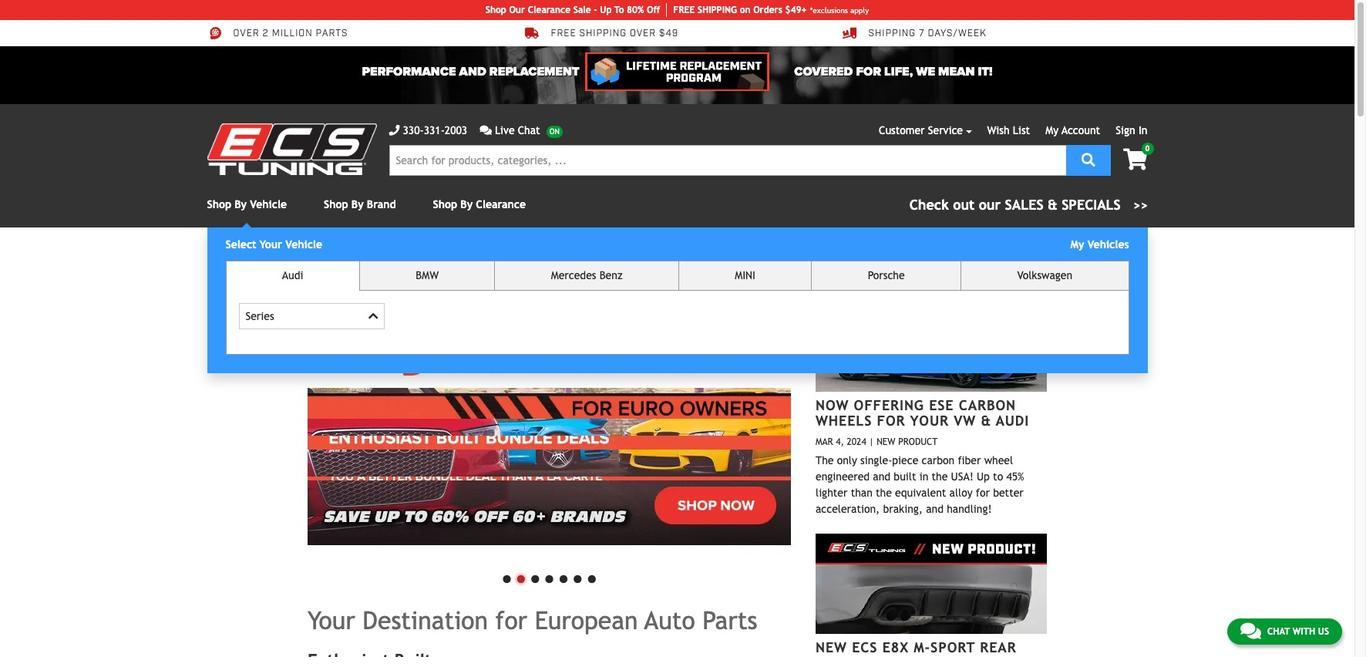 Task type: describe. For each thing, give the bounding box(es) containing it.
wheels
[[816, 413, 873, 429]]

wheel
[[985, 454, 1014, 467]]

my account
[[1046, 124, 1101, 137]]

e8x
[[883, 640, 909, 656]]

free ship ping on orders $49+ *exclusions apply
[[674, 5, 869, 15]]

live chat link
[[480, 123, 563, 139]]

million
[[272, 28, 313, 40]]

generic - ecs enthusiast bundles image
[[308, 265, 791, 545]]

equivalent
[[896, 487, 947, 499]]

free shipping over $49 link
[[525, 26, 679, 40]]

ese
[[930, 397, 955, 413]]

shipping
[[869, 28, 916, 40]]

volkswagen
[[1018, 269, 1073, 282]]

service
[[928, 124, 963, 137]]

account
[[1062, 124, 1101, 137]]

mercedes
[[551, 269, 597, 282]]

product
[[899, 437, 938, 448]]

vehicles
[[1088, 238, 1130, 251]]

*exclusions
[[810, 6, 848, 14]]

my for my account
[[1046, 124, 1059, 137]]

for
[[857, 64, 882, 79]]

5 • from the left
[[557, 562, 571, 593]]

than
[[851, 487, 873, 499]]

shop by brand
[[324, 198, 396, 211]]

sale
[[574, 5, 591, 15]]

ecs inside new ecs e8x m-sport rear diffusers
[[852, 640, 878, 656]]

330-331-2003 link
[[389, 123, 468, 139]]

life,
[[885, 64, 913, 79]]

free shipping over $49
[[551, 28, 679, 40]]

2 • from the left
[[514, 562, 528, 593]]

your destination for european auto parts
[[308, 606, 758, 634]]

new inside the mar 4, 2024 | new product the only single-piece carbon fiber wheel engineered and built in the usa! up to 45% lighter than the equivalent alloy for better acceleration, braking, and handling!
[[877, 437, 896, 448]]

view
[[1005, 272, 1026, 280]]

vehicle for select your vehicle
[[286, 238, 322, 251]]

0 vertical spatial up
[[600, 5, 612, 15]]

ecs news
[[891, 265, 973, 285]]

0
[[1146, 144, 1150, 153]]

now offering ese carbon wheels for your vw & audi link
[[816, 397, 1030, 429]]

2024
[[847, 437, 867, 448]]

m-
[[914, 640, 931, 656]]

performance
[[362, 64, 456, 79]]

new ecs e8x m-sport rear diffusers link
[[816, 640, 1017, 657]]

1 horizontal spatial chat
[[1268, 626, 1291, 637]]

our
[[509, 5, 525, 15]]

destination
[[363, 606, 488, 634]]

off
[[647, 5, 660, 15]]

*exclusions apply link
[[810, 4, 869, 16]]

to
[[994, 471, 1004, 483]]

specials
[[1062, 197, 1121, 213]]

new ecs e8x m-sport rear diffusers image
[[816, 534, 1047, 634]]

shop for shop by clearance
[[433, 198, 457, 211]]

$49
[[659, 28, 679, 40]]

audi inside now offering ese carbon wheels for your vw & audi
[[996, 413, 1030, 429]]

piece
[[893, 454, 919, 467]]

& inside now offering ese carbon wheels for your vw & audi
[[981, 413, 992, 429]]

wish
[[988, 124, 1010, 137]]

in
[[920, 471, 929, 483]]

handling!
[[947, 503, 992, 515]]

sign
[[1116, 124, 1136, 137]]

carbon
[[922, 454, 955, 467]]

1 • from the left
[[500, 562, 514, 593]]

over
[[233, 28, 260, 40]]

the
[[816, 454, 834, 467]]

clearance for by
[[476, 198, 526, 211]]

over 2 million parts link
[[207, 26, 348, 40]]

carbon
[[959, 397, 1017, 413]]

sales & specials
[[1005, 197, 1121, 213]]

news
[[928, 265, 973, 285]]

shop for shop by brand
[[324, 198, 348, 211]]

330-
[[403, 124, 424, 137]]

sign in
[[1116, 124, 1148, 137]]

330-331-2003
[[403, 124, 468, 137]]

shipping
[[580, 28, 627, 40]]

ping
[[717, 5, 737, 15]]

chat with us link
[[1228, 619, 1343, 645]]

rear
[[981, 640, 1017, 656]]

clearance for our
[[528, 5, 571, 15]]

replacement
[[490, 64, 580, 79]]

4,
[[836, 437, 845, 448]]

mean
[[939, 64, 975, 79]]

phone image
[[389, 125, 400, 136]]

0 vertical spatial &
[[1048, 197, 1058, 213]]

to
[[615, 5, 624, 15]]

|
[[869, 437, 874, 448]]

0 link
[[1111, 143, 1154, 172]]

over 2 million parts
[[233, 28, 348, 40]]

my for my vehicles
[[1071, 238, 1085, 251]]

generic - ecs spring sale image
[[308, 265, 791, 545]]

fiber
[[958, 454, 981, 467]]

shop by vehicle
[[207, 198, 287, 211]]

us
[[1319, 626, 1330, 637]]

shop by vehicle link
[[207, 198, 287, 211]]

shop by brand link
[[324, 198, 396, 211]]

up inside the mar 4, 2024 | new product the only single-piece carbon fiber wheel engineered and built in the usa! up to 45% lighter than the equivalent alloy for better acceleration, braking, and handling!
[[977, 471, 990, 483]]

free
[[551, 28, 577, 40]]

bmw
[[416, 269, 439, 282]]

3 • from the left
[[528, 562, 542, 593]]

parts
[[316, 28, 348, 40]]

new inside new ecs e8x m-sport rear diffusers
[[816, 640, 848, 656]]



Task type: vqa. For each thing, say whether or not it's contained in the screenshot.
on
yes



Task type: locate. For each thing, give the bounding box(es) containing it.
chat left "with"
[[1268, 626, 1291, 637]]

covered
[[795, 64, 853, 79]]

customer service
[[879, 124, 963, 137]]

my account link
[[1046, 124, 1101, 137]]

your inside now offering ese carbon wheels for your vw & audi
[[911, 413, 949, 429]]

my left vehicles
[[1071, 238, 1085, 251]]

the right in
[[932, 471, 948, 483]]

brand
[[367, 198, 396, 211]]

0 vertical spatial my
[[1046, 124, 1059, 137]]

ecs tuning image
[[207, 123, 377, 175]]

acceleration,
[[816, 503, 880, 515]]

series
[[246, 310, 274, 322]]

shop
[[486, 5, 507, 15], [207, 198, 231, 211], [324, 198, 348, 211], [433, 198, 457, 211]]

mercedes benz
[[551, 269, 623, 282]]

and down equivalent
[[926, 503, 944, 515]]

by for clearance
[[461, 198, 473, 211]]

1 horizontal spatial by
[[352, 198, 364, 211]]

331-
[[424, 124, 445, 137]]

0 vertical spatial vehicle
[[250, 198, 287, 211]]

2
[[263, 28, 269, 40]]

1 horizontal spatial up
[[977, 471, 990, 483]]

we
[[916, 64, 936, 79]]

sport
[[931, 640, 976, 656]]

up
[[600, 5, 612, 15], [977, 471, 990, 483]]

the right than
[[876, 487, 892, 499]]

2 vertical spatial your
[[308, 606, 355, 634]]

0 vertical spatial your
[[260, 238, 282, 251]]

1 vertical spatial vehicle
[[286, 238, 322, 251]]

by for brand
[[352, 198, 364, 211]]

ecs left news
[[891, 265, 922, 285]]

clearance up free
[[528, 5, 571, 15]]

wish list link
[[988, 124, 1031, 137]]

my left the account
[[1046, 124, 1059, 137]]

1 vertical spatial new
[[816, 640, 848, 656]]

1 vertical spatial the
[[876, 487, 892, 499]]

and
[[873, 471, 891, 483], [926, 503, 944, 515]]

on
[[740, 5, 751, 15]]

1 horizontal spatial new
[[877, 437, 896, 448]]

0 horizontal spatial clearance
[[476, 198, 526, 211]]

7 • from the left
[[585, 562, 599, 593]]

shop left our
[[486, 5, 507, 15]]

2 horizontal spatial your
[[911, 413, 949, 429]]

0 horizontal spatial ecs
[[852, 640, 878, 656]]

shopping cart image
[[1124, 149, 1148, 170]]

vw
[[954, 413, 977, 429]]

1 vertical spatial and
[[926, 503, 944, 515]]

4 • from the left
[[542, 562, 557, 593]]

only
[[837, 454, 858, 467]]

3 by from the left
[[461, 198, 473, 211]]

0 horizontal spatial &
[[981, 413, 992, 429]]

in
[[1139, 124, 1148, 137]]

live chat
[[495, 124, 540, 137]]

0 horizontal spatial your
[[260, 238, 282, 251]]

and
[[459, 64, 487, 79]]

1 vertical spatial for
[[496, 606, 528, 634]]

chat with us
[[1268, 626, 1330, 637]]

new ecs e8x m-sport rear diffusers
[[816, 640, 1017, 657]]

performance and replacement
[[362, 64, 580, 79]]

mar
[[816, 437, 833, 448]]

1 vertical spatial your
[[911, 413, 949, 429]]

engineered
[[816, 471, 870, 483]]

6 • from the left
[[571, 562, 585, 593]]

•
[[500, 562, 514, 593], [514, 562, 528, 593], [528, 562, 542, 593], [542, 562, 557, 593], [557, 562, 571, 593], [571, 562, 585, 593], [585, 562, 599, 593]]

ecs
[[891, 265, 922, 285], [852, 640, 878, 656]]

2 by from the left
[[352, 198, 364, 211]]

now offering ese carbon wheels for your vw & audi image
[[816, 291, 1047, 392]]

0 vertical spatial ecs
[[891, 265, 922, 285]]

45%
[[1007, 471, 1025, 483]]

1 horizontal spatial your
[[308, 606, 355, 634]]

for
[[976, 487, 990, 499], [496, 606, 528, 634]]

0 vertical spatial chat
[[518, 124, 540, 137]]

european
[[535, 606, 638, 634]]

0 horizontal spatial audi
[[282, 269, 304, 282]]

ecs left e8x
[[852, 640, 878, 656]]

sales
[[1005, 197, 1044, 213]]

0 horizontal spatial new
[[816, 640, 848, 656]]

0 vertical spatial and
[[873, 471, 891, 483]]

wish list
[[988, 124, 1031, 137]]

• • • • • • •
[[500, 562, 599, 593]]

comments image
[[480, 125, 492, 136]]

tab list containing audi
[[226, 261, 1130, 355]]

0 vertical spatial audi
[[282, 269, 304, 282]]

comments image
[[1241, 622, 1262, 640]]

ship
[[698, 5, 717, 15]]

my
[[1046, 124, 1059, 137], [1071, 238, 1085, 251]]

1 vertical spatial chat
[[1268, 626, 1291, 637]]

0 vertical spatial for
[[976, 487, 990, 499]]

covered for life, we mean it!
[[795, 64, 993, 79]]

0 horizontal spatial chat
[[518, 124, 540, 137]]

1 horizontal spatial clearance
[[528, 5, 571, 15]]

0 horizontal spatial and
[[873, 471, 891, 483]]

shop up select
[[207, 198, 231, 211]]

and down single-
[[873, 471, 891, 483]]

audi down select your vehicle
[[282, 269, 304, 282]]

1 vertical spatial my
[[1071, 238, 1085, 251]]

chat
[[518, 124, 540, 137], [1268, 626, 1291, 637]]

apply
[[851, 6, 869, 14]]

by
[[235, 198, 247, 211], [352, 198, 364, 211], [461, 198, 473, 211]]

1 horizontal spatial ecs
[[891, 265, 922, 285]]

clearance down live
[[476, 198, 526, 211]]

view all
[[1005, 272, 1041, 280]]

0 horizontal spatial the
[[876, 487, 892, 499]]

customer
[[879, 124, 925, 137]]

by left brand
[[352, 198, 364, 211]]

1 vertical spatial clearance
[[476, 198, 526, 211]]

tab list
[[226, 261, 1130, 355]]

0 horizontal spatial up
[[600, 5, 612, 15]]

select your vehicle
[[226, 238, 322, 251]]

1 horizontal spatial &
[[1048, 197, 1058, 213]]

new
[[877, 437, 896, 448], [816, 640, 848, 656]]

1 horizontal spatial audi
[[996, 413, 1030, 429]]

up right -
[[600, 5, 612, 15]]

0 horizontal spatial for
[[496, 606, 528, 634]]

0 vertical spatial new
[[877, 437, 896, 448]]

built
[[894, 471, 917, 483]]

lifetime replacement program banner image
[[586, 52, 769, 91]]

vehicle right select
[[286, 238, 322, 251]]

2 horizontal spatial by
[[461, 198, 473, 211]]

for down • • • • • • •
[[496, 606, 528, 634]]

customer service button
[[879, 123, 972, 139]]

new left e8x
[[816, 640, 848, 656]]

clearance
[[528, 5, 571, 15], [476, 198, 526, 211]]

offering
[[854, 397, 925, 413]]

new right |
[[877, 437, 896, 448]]

0 vertical spatial clearance
[[528, 5, 571, 15]]

shop for shop by vehicle
[[207, 198, 231, 211]]

shop left brand
[[324, 198, 348, 211]]

search image
[[1082, 152, 1096, 166]]

free
[[674, 5, 695, 15]]

my vehicles link
[[1071, 238, 1130, 251]]

0 horizontal spatial my
[[1046, 124, 1059, 137]]

all
[[1029, 272, 1041, 280]]

1 vertical spatial audi
[[996, 413, 1030, 429]]

mini
[[735, 269, 756, 282]]

& right sales
[[1048, 197, 1058, 213]]

over
[[630, 28, 656, 40]]

1 horizontal spatial for
[[976, 487, 990, 499]]

porsche
[[868, 269, 905, 282]]

list
[[1013, 124, 1031, 137]]

orders
[[754, 5, 783, 15]]

by up select
[[235, 198, 247, 211]]

80%
[[627, 5, 644, 15]]

the
[[932, 471, 948, 483], [876, 487, 892, 499]]

shop for shop our clearance sale - up to 80% off
[[486, 5, 507, 15]]

& right vw
[[981, 413, 992, 429]]

vehicle for shop by vehicle
[[250, 198, 287, 211]]

1 vertical spatial &
[[981, 413, 992, 429]]

1 horizontal spatial the
[[932, 471, 948, 483]]

my vehicles
[[1071, 238, 1130, 251]]

vehicle up select your vehicle
[[250, 198, 287, 211]]

1 horizontal spatial my
[[1071, 238, 1085, 251]]

1 horizontal spatial and
[[926, 503, 944, 515]]

1 by from the left
[[235, 198, 247, 211]]

select
[[226, 238, 257, 251]]

Search text field
[[389, 145, 1066, 176]]

for up handling!
[[976, 487, 990, 499]]

parts
[[703, 606, 758, 634]]

lighter
[[816, 487, 848, 499]]

for inside the mar 4, 2024 | new product the only single-piece carbon fiber wheel engineered and built in the usa! up to 45% lighter than the equivalent alloy for better acceleration, braking, and handling!
[[976, 487, 990, 499]]

usa!
[[951, 471, 974, 483]]

chat right live
[[518, 124, 540, 137]]

shipping 7 days/week
[[869, 28, 987, 40]]

audi up wheel
[[996, 413, 1030, 429]]

live
[[495, 124, 515, 137]]

shop by clearance
[[433, 198, 526, 211]]

up left to
[[977, 471, 990, 483]]

0 horizontal spatial by
[[235, 198, 247, 211]]

sign in link
[[1116, 124, 1148, 137]]

by for vehicle
[[235, 198, 247, 211]]

by down the 2003
[[461, 198, 473, 211]]

better
[[994, 487, 1024, 499]]

0 vertical spatial the
[[932, 471, 948, 483]]

1 vertical spatial up
[[977, 471, 990, 483]]

single-
[[861, 454, 893, 467]]

1 vertical spatial ecs
[[852, 640, 878, 656]]

sales & specials link
[[910, 194, 1148, 215]]

shop right brand
[[433, 198, 457, 211]]

7
[[919, 28, 925, 40]]

-
[[594, 5, 598, 15]]

mar 4, 2024 | new product the only single-piece carbon fiber wheel engineered and built in the usa! up to 45% lighter than the equivalent alloy for better acceleration, braking, and handling!
[[816, 437, 1025, 515]]



